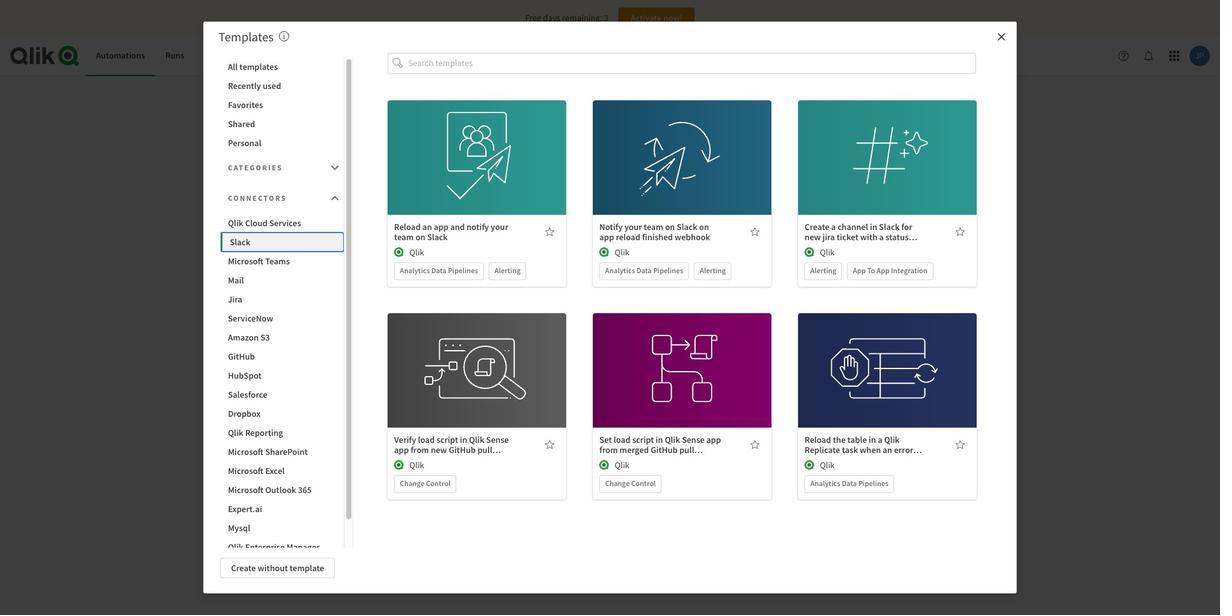 Task type: locate. For each thing, give the bounding box(es) containing it.
1 script from the left
[[437, 434, 458, 445]]

load for merged
[[614, 434, 631, 445]]

use template button for reload an app and notify your team on slack
[[438, 133, 517, 154]]

1 horizontal spatial github
[[449, 444, 476, 456]]

qlik inside set load script in qlik sense app from merged github pull request
[[665, 434, 680, 445]]

load right set
[[614, 434, 631, 445]]

use
[[452, 138, 466, 149], [657, 138, 671, 149], [863, 138, 877, 149], [452, 351, 466, 362], [657, 351, 671, 362], [863, 351, 877, 362]]

0 horizontal spatial new
[[431, 444, 447, 456]]

use for slack
[[452, 138, 466, 149]]

qlik cloud services
[[228, 217, 301, 229]]

in right 'merged'
[[656, 434, 663, 445]]

qlik image down verify
[[394, 460, 404, 470]]

request down verify
[[394, 454, 423, 466]]

0 horizontal spatial analytics
[[400, 265, 430, 275]]

create automation button
[[558, 383, 662, 404]]

use for merged
[[657, 351, 671, 362]]

use template for reload an app and notify your team on slack
[[452, 138, 502, 149]]

1 vertical spatial new
[[431, 444, 447, 456]]

dropbox
[[228, 408, 261, 420]]

2 app from the left
[[877, 265, 890, 275]]

microsoft down qlik reporting
[[228, 446, 264, 458]]

app inside verify load script in qlik sense app from new github pull request
[[394, 444, 409, 456]]

slack left for
[[879, 221, 900, 232]]

details for verify load script in qlik sense app from new github pull request
[[464, 379, 490, 390]]

1 vertical spatial create
[[581, 388, 606, 399]]

create inside 'button'
[[581, 388, 606, 399]]

0 horizontal spatial in
[[460, 434, 467, 445]]

details button
[[438, 161, 517, 182], [643, 161, 722, 182], [848, 161, 928, 182], [438, 374, 517, 394], [643, 374, 722, 394], [848, 374, 928, 394]]

1 horizontal spatial alerting
[[700, 265, 726, 275]]

0 horizontal spatial analytics data pipelines
[[400, 265, 478, 275]]

2 horizontal spatial data
[[842, 478, 857, 488]]

0 horizontal spatial load
[[418, 434, 435, 445]]

2 horizontal spatial alerting
[[811, 265, 837, 275]]

amazon
[[228, 332, 259, 343]]

services
[[269, 217, 301, 229]]

github for set
[[651, 444, 678, 456]]

1 horizontal spatial analytics
[[605, 265, 635, 275]]

app
[[853, 265, 866, 275], [877, 265, 890, 275]]

use template button for set load script in qlik sense app from merged github pull request
[[643, 346, 722, 367]]

change control down 'merged'
[[605, 478, 656, 488]]

github inside verify load script in qlik sense app from new github pull request
[[449, 444, 476, 456]]

0 horizontal spatial your
[[491, 221, 508, 232]]

have
[[578, 360, 599, 373]]

use template
[[452, 138, 502, 149], [657, 138, 708, 149], [863, 138, 913, 149], [452, 351, 502, 362], [657, 351, 708, 362], [863, 351, 913, 362]]

analytics data pipelines for slack
[[400, 265, 478, 275]]

on right finished
[[699, 221, 709, 232]]

automations button
[[86, 36, 155, 76]]

sense inside verify load script in qlik sense app from new github pull request
[[486, 434, 509, 445]]

load right verify
[[418, 434, 435, 445]]

1 horizontal spatial new
[[805, 231, 821, 243]]

load inside set load script in qlik sense app from merged github pull request
[[614, 434, 631, 445]]

connectors
[[228, 193, 287, 203]]

change down verify
[[400, 478, 425, 488]]

create for create automation
[[581, 388, 606, 399]]

2 horizontal spatial create
[[805, 221, 830, 232]]

1 horizontal spatial sense
[[682, 434, 705, 445]]

on right the reload
[[665, 221, 675, 232]]

automations
[[619, 360, 675, 373]]

hubspot
[[228, 370, 262, 381]]

0 vertical spatial new
[[805, 231, 821, 243]]

app
[[434, 221, 449, 232], [600, 231, 614, 243], [707, 434, 721, 445], [394, 444, 409, 456]]

1 vertical spatial qlik image
[[394, 460, 404, 470]]

1 horizontal spatial app
[[877, 265, 890, 275]]

1 microsoft from the top
[[228, 256, 264, 267]]

2 horizontal spatial github
[[651, 444, 678, 456]]

2 alerting from the left
[[700, 265, 726, 275]]

slack down cloud
[[230, 236, 250, 248]]

0 horizontal spatial team
[[394, 231, 414, 243]]

use template button for create a channel in slack for new jira ticket with a status change
[[848, 133, 928, 154]]

2 request from the left
[[600, 454, 629, 466]]

connections
[[253, 50, 301, 61]]

1 from from the left
[[411, 444, 429, 456]]

pull for set load script in qlik sense app from merged github pull request
[[680, 444, 694, 456]]

activate
[[631, 12, 662, 24]]

2 pull from the left
[[680, 444, 694, 456]]

a left ticket
[[831, 221, 836, 232]]

yet
[[677, 360, 690, 373]]

app inside set load script in qlik sense app from merged github pull request
[[707, 434, 721, 445]]

1 control from the left
[[426, 478, 451, 488]]

1 horizontal spatial team
[[644, 221, 664, 232]]

1 horizontal spatial add to favorites image
[[750, 227, 760, 237]]

activate now!
[[631, 12, 683, 24]]

0 horizontal spatial pull
[[478, 444, 492, 456]]

2 from from the left
[[600, 444, 618, 456]]

details button for reload an app and notify your team on slack
[[438, 161, 517, 182]]

use for new
[[452, 351, 466, 362]]

create up change
[[805, 221, 830, 232]]

app right to
[[877, 265, 890, 275]]

amazon s3
[[228, 332, 270, 343]]

do
[[548, 360, 559, 373]]

create inside button
[[231, 563, 256, 574]]

0 vertical spatial create
[[805, 221, 830, 232]]

script for new
[[437, 434, 458, 445]]

1 horizontal spatial change
[[605, 478, 630, 488]]

create for create a channel in slack for new jira ticket with a status change
[[805, 221, 830, 232]]

1 horizontal spatial data
[[637, 265, 652, 275]]

use template button for verify load script in qlik sense app from new github pull request
[[438, 346, 517, 367]]

alerting
[[495, 265, 521, 275], [700, 265, 726, 275], [811, 265, 837, 275]]

0 horizontal spatial control
[[426, 478, 451, 488]]

pipelines for slack
[[448, 265, 478, 275]]

2 sense from the left
[[682, 434, 705, 445]]

runs button
[[155, 36, 195, 76]]

qlik inside "button"
[[228, 217, 243, 229]]

qlik image for create a channel in slack for new jira ticket with a status change
[[805, 247, 815, 257]]

integration
[[891, 265, 928, 275]]

Search templates text field
[[408, 53, 977, 73]]

slack right finished
[[677, 221, 698, 232]]

qlik image down notify
[[600, 247, 610, 257]]

create without template
[[231, 563, 324, 574]]

create left without
[[231, 563, 256, 574]]

0 horizontal spatial alerting
[[495, 265, 521, 275]]

app left to
[[853, 265, 866, 275]]

notify
[[467, 221, 489, 232]]

qlik image
[[394, 247, 404, 257], [805, 247, 815, 257], [600, 460, 610, 470], [805, 460, 815, 470]]

template for set load script in qlik sense app from merged github pull request
[[673, 351, 708, 362]]

connectors button
[[220, 186, 344, 211]]

alerting for reload an app and notify your team on slack
[[495, 265, 521, 275]]

qlik image for reload an app and notify your team on slack
[[394, 247, 404, 257]]

1 horizontal spatial your
[[625, 221, 642, 232]]

2 change from the left
[[605, 478, 630, 488]]

pull for verify load script in qlik sense app from new github pull request
[[478, 444, 492, 456]]

1 horizontal spatial pull
[[680, 444, 694, 456]]

pipelines for finished
[[653, 265, 683, 275]]

details for reload an app and notify your team on slack
[[464, 166, 490, 177]]

script
[[437, 434, 458, 445], [632, 434, 654, 445]]

new left jira
[[805, 231, 821, 243]]

1 horizontal spatial load
[[614, 434, 631, 445]]

0 horizontal spatial on
[[416, 231, 426, 243]]

microsoft teams button
[[220, 252, 344, 271]]

1 alerting from the left
[[495, 265, 521, 275]]

ticket
[[837, 231, 859, 243]]

change down 'merged'
[[605, 478, 630, 488]]

from
[[411, 444, 429, 456], [600, 444, 618, 456]]

change control down verify load script in qlik sense app from new github pull request
[[400, 478, 451, 488]]

microsoft for microsoft excel
[[228, 465, 264, 477]]

0 horizontal spatial from
[[411, 444, 429, 456]]

request down set
[[600, 454, 629, 466]]

slack inside create a channel in slack for new jira ticket with a status change
[[879, 221, 900, 232]]

1 horizontal spatial request
[[600, 454, 629, 466]]

microsoft up mail
[[228, 256, 264, 267]]

template for reload an app and notify your team on slack
[[468, 138, 502, 149]]

3 alerting from the left
[[811, 265, 837, 275]]

script inside verify load script in qlik sense app from new github pull request
[[437, 434, 458, 445]]

github inside set load script in qlik sense app from merged github pull request
[[651, 444, 678, 456]]

a
[[831, 221, 836, 232], [879, 231, 884, 243]]

4 microsoft from the top
[[228, 484, 264, 496]]

sense for set load script in qlik sense app from merged github pull request
[[682, 434, 705, 445]]

salesforce button
[[220, 385, 344, 404]]

2 horizontal spatial in
[[870, 221, 878, 232]]

1 horizontal spatial control
[[631, 478, 656, 488]]

1 your from the left
[[491, 221, 508, 232]]

qlik image
[[600, 247, 610, 257], [394, 460, 404, 470]]

from inside verify load script in qlik sense app from new github pull request
[[411, 444, 429, 456]]

add to favorites image for set load script in qlik sense app from merged github pull request
[[750, 440, 760, 450]]

in inside set load script in qlik sense app from merged github pull request
[[656, 434, 663, 445]]

a right with
[[879, 231, 884, 243]]

1 horizontal spatial create
[[581, 388, 606, 399]]

2 change control from the left
[[605, 478, 656, 488]]

details button for create a channel in slack for new jira ticket with a status change
[[848, 161, 928, 182]]

in inside create a channel in slack for new jira ticket with a status change
[[870, 221, 878, 232]]

request inside set load script in qlik sense app from merged github pull request
[[600, 454, 629, 466]]

1 pull from the left
[[478, 444, 492, 456]]

script right set
[[632, 434, 654, 445]]

1 change from the left
[[400, 478, 425, 488]]

favorites button
[[220, 95, 344, 114]]

1 change control from the left
[[400, 478, 451, 488]]

all
[[228, 61, 238, 72]]

2 horizontal spatial add to favorites image
[[956, 440, 966, 450]]

analytics
[[400, 265, 430, 275], [605, 265, 635, 275], [811, 478, 840, 488]]

add to favorites image
[[545, 227, 555, 237], [750, 227, 760, 237], [956, 440, 966, 450]]

1 load from the left
[[418, 434, 435, 445]]

your
[[491, 221, 508, 232], [625, 221, 642, 232]]

3 microsoft from the top
[[228, 465, 264, 477]]

on left and
[[416, 231, 426, 243]]

0 horizontal spatial data
[[431, 265, 447, 275]]

sense inside set load script in qlik sense app from merged github pull request
[[682, 434, 705, 445]]

close image
[[997, 32, 1007, 42]]

1 horizontal spatial script
[[632, 434, 654, 445]]

automation
[[607, 388, 652, 399]]

0 horizontal spatial app
[[853, 265, 866, 275]]

in
[[870, 221, 878, 232], [460, 434, 467, 445], [656, 434, 663, 445]]

template
[[468, 138, 502, 149], [673, 138, 708, 149], [879, 138, 913, 149], [468, 351, 502, 362], [673, 351, 708, 362], [879, 351, 913, 362], [290, 563, 324, 574]]

use template for set load script in qlik sense app from merged github pull request
[[657, 351, 708, 362]]

in right channel
[[870, 221, 878, 232]]

microsoft for microsoft sharepoint
[[228, 446, 264, 458]]

github down amazon
[[228, 351, 255, 362]]

tab list
[[86, 36, 311, 76]]

microsoft
[[228, 256, 264, 267], [228, 446, 264, 458], [228, 465, 264, 477], [228, 484, 264, 496]]

jira button
[[220, 290, 344, 309]]

load for new
[[418, 434, 435, 445]]

2 script from the left
[[632, 434, 654, 445]]

analytics data pipelines
[[400, 265, 478, 275], [605, 265, 683, 275], [811, 478, 889, 488]]

0 horizontal spatial add to favorites image
[[545, 227, 555, 237]]

0 horizontal spatial script
[[437, 434, 458, 445]]

0 horizontal spatial pipelines
[[448, 265, 478, 275]]

add to favorites image for create a channel in slack for new jira ticket with a status change
[[956, 227, 966, 237]]

1 horizontal spatial change control
[[605, 478, 656, 488]]

all templates
[[228, 61, 278, 72]]

team inside reload an app and notify your team on slack
[[394, 231, 414, 243]]

pull inside verify load script in qlik sense app from new github pull request
[[478, 444, 492, 456]]

pull inside set load script in qlik sense app from merged github pull request
[[680, 444, 694, 456]]

github right 'merged'
[[651, 444, 678, 456]]

0 horizontal spatial change
[[400, 478, 425, 488]]

2 control from the left
[[631, 478, 656, 488]]

load inside verify load script in qlik sense app from new github pull request
[[418, 434, 435, 445]]

2 horizontal spatial add to favorites image
[[956, 227, 966, 237]]

control down 'merged'
[[631, 478, 656, 488]]

0 vertical spatial qlik image
[[600, 247, 610, 257]]

control down verify load script in qlik sense app from new github pull request
[[426, 478, 451, 488]]

0 horizontal spatial sense
[[486, 434, 509, 445]]

create inside create a channel in slack for new jira ticket with a status change
[[805, 221, 830, 232]]

recently
[[228, 80, 261, 92]]

microsoft excel button
[[220, 461, 344, 481]]

expert.ai button
[[220, 500, 344, 519]]

details for create a channel in slack for new jira ticket with a status change
[[875, 166, 901, 177]]

analytics for on
[[400, 265, 430, 275]]

remaining:
[[562, 12, 602, 24]]

0 horizontal spatial request
[[394, 454, 423, 466]]

shared
[[228, 118, 255, 130]]

servicenow button
[[220, 309, 344, 328]]

change for verify load script in qlik sense app from new github pull request
[[400, 478, 425, 488]]

1 request from the left
[[394, 454, 423, 466]]

0 horizontal spatial qlik image
[[394, 460, 404, 470]]

used
[[263, 80, 281, 92]]

1 horizontal spatial in
[[656, 434, 663, 445]]

1 horizontal spatial qlik image
[[600, 247, 610, 257]]

from inside set load script in qlik sense app from merged github pull request
[[600, 444, 618, 456]]

new inside verify load script in qlik sense app from new github pull request
[[431, 444, 447, 456]]

app to app integration
[[853, 265, 928, 275]]

1 horizontal spatial pipelines
[[653, 265, 683, 275]]

expert.ai
[[228, 503, 262, 515]]

template inside button
[[290, 563, 324, 574]]

teams
[[265, 256, 290, 267]]

app for verify load script in qlik sense app from new github pull request
[[394, 444, 409, 456]]

and
[[450, 221, 465, 232]]

change
[[400, 478, 425, 488], [605, 478, 630, 488]]

1 horizontal spatial a
[[879, 231, 884, 243]]

control for new
[[426, 478, 451, 488]]

microsoft up expert.ai
[[228, 484, 264, 496]]

team left an
[[394, 231, 414, 243]]

request
[[394, 454, 423, 466], [600, 454, 629, 466]]

0 horizontal spatial create
[[231, 563, 256, 574]]

create down have
[[581, 388, 606, 399]]

0 horizontal spatial github
[[228, 351, 255, 362]]

templates are pre-built automations that help you automate common business workflows. get started by selecting one of the pre-built templates or choose the blank canvas to build an automation from scratch. image
[[279, 31, 289, 41]]

add to favorites image for your
[[545, 227, 555, 237]]

script inside set load script in qlik sense app from merged github pull request
[[632, 434, 654, 445]]

2 your from the left
[[625, 221, 642, 232]]

slack
[[677, 221, 698, 232], [879, 221, 900, 232], [427, 231, 448, 243], [230, 236, 250, 248]]

microsoft teams
[[228, 256, 290, 267]]

qlik image for verify load script in qlik sense app from new github pull request
[[394, 460, 404, 470]]

you do not have any automations yet
[[530, 360, 690, 373]]

template for verify load script in qlik sense app from new github pull request
[[468, 351, 502, 362]]

add to favorites image
[[956, 227, 966, 237], [545, 440, 555, 450], [750, 440, 760, 450]]

0 horizontal spatial change control
[[400, 478, 451, 488]]

load
[[418, 434, 435, 445], [614, 434, 631, 445]]

in inside verify load script in qlik sense app from new github pull request
[[460, 434, 467, 445]]

github right verify
[[449, 444, 476, 456]]

request inside verify load script in qlik sense app from new github pull request
[[394, 454, 423, 466]]

microsoft left excel
[[228, 465, 264, 477]]

data
[[431, 265, 447, 275], [637, 265, 652, 275], [842, 478, 857, 488]]

2 microsoft from the top
[[228, 446, 264, 458]]

details
[[464, 166, 490, 177], [669, 166, 696, 177], [875, 166, 901, 177], [464, 379, 490, 390], [669, 379, 696, 390], [875, 379, 901, 390]]

2 vertical spatial create
[[231, 563, 256, 574]]

now!
[[664, 12, 683, 24]]

0 horizontal spatial add to favorites image
[[545, 440, 555, 450]]

1 horizontal spatial from
[[600, 444, 618, 456]]

use template for create a channel in slack for new jira ticket with a status change
[[863, 138, 913, 149]]

analytics for reload
[[605, 265, 635, 275]]

1 sense from the left
[[486, 434, 509, 445]]

2 load from the left
[[614, 434, 631, 445]]

runs
[[165, 50, 184, 61]]

team right the reload
[[644, 221, 664, 232]]

slack left and
[[427, 231, 448, 243]]

1 horizontal spatial analytics data pipelines
[[605, 265, 683, 275]]

in right verify
[[460, 434, 467, 445]]

script right verify
[[437, 434, 458, 445]]

app inside the notify your team on slack on app reload finished webhook
[[600, 231, 614, 243]]

new right verify
[[431, 444, 447, 456]]

slack inside the notify your team on slack on app reload finished webhook
[[677, 221, 698, 232]]

new inside create a channel in slack for new jira ticket with a status change
[[805, 231, 821, 243]]

1 horizontal spatial add to favorites image
[[750, 440, 760, 450]]

salesforce
[[228, 389, 267, 400]]

qlik cloud services button
[[220, 214, 344, 233]]

from for verify
[[411, 444, 429, 456]]



Task type: vqa. For each thing, say whether or not it's contained in the screenshot.


Task type: describe. For each thing, give the bounding box(es) containing it.
set
[[600, 434, 612, 445]]

automations
[[96, 50, 145, 61]]

your inside the notify your team on slack on app reload finished webhook
[[625, 221, 642, 232]]

2 horizontal spatial on
[[699, 221, 709, 232]]

control for merged
[[631, 478, 656, 488]]

servicenow
[[228, 313, 273, 324]]

in for merged
[[656, 434, 663, 445]]

in for new
[[460, 434, 467, 445]]

status
[[886, 231, 909, 243]]

jira
[[823, 231, 835, 243]]

microsoft for microsoft teams
[[228, 256, 264, 267]]

2 horizontal spatial pipelines
[[859, 478, 889, 488]]

qlik reporting button
[[220, 423, 344, 442]]

excel
[[265, 465, 285, 477]]

free days remaining: 3
[[525, 12, 609, 24]]

qlik enterprise manager button
[[220, 538, 344, 557]]

an
[[423, 221, 432, 232]]

microsoft outlook 365
[[228, 484, 312, 496]]

add to favorites image for on
[[750, 227, 760, 237]]

tab list containing automations
[[86, 36, 311, 76]]

webhook
[[675, 231, 710, 243]]

slack inside button
[[230, 236, 250, 248]]

reporting
[[245, 427, 283, 439]]

metrics
[[205, 50, 233, 61]]

your inside reload an app and notify your team on slack
[[491, 221, 508, 232]]

template for create a channel in slack for new jira ticket with a status change
[[879, 138, 913, 149]]

github inside github button
[[228, 351, 255, 362]]

create automation
[[581, 388, 652, 399]]

free
[[525, 12, 541, 24]]

details button for notify your team on slack on app reload finished webhook
[[643, 161, 722, 182]]

activate now! link
[[619, 8, 695, 28]]

without
[[258, 563, 288, 574]]

with
[[860, 231, 878, 243]]

request for set
[[600, 454, 629, 466]]

any
[[601, 360, 617, 373]]

details button for set load script in qlik sense app from merged github pull request
[[643, 374, 722, 394]]

qlik enterprise manager
[[228, 542, 320, 553]]

from for set
[[600, 444, 618, 456]]

2 horizontal spatial analytics
[[811, 478, 840, 488]]

data for finished
[[637, 265, 652, 275]]

qlik reporting
[[228, 427, 283, 439]]

sense for verify load script in qlik sense app from new github pull request
[[486, 434, 509, 445]]

analytics data pipelines for finished
[[605, 265, 683, 275]]

cloud
[[245, 217, 268, 229]]

channel
[[838, 221, 868, 232]]

qlik image for notify your team on slack on app reload finished webhook
[[600, 247, 610, 257]]

app for set load script in qlik sense app from merged github pull request
[[707, 434, 721, 445]]

not
[[561, 360, 576, 373]]

verify load script in qlik sense app from new github pull request
[[394, 434, 509, 466]]

shared button
[[220, 114, 344, 133]]

notify your team on slack on app reload finished webhook
[[600, 221, 710, 243]]

reload an app and notify your team on slack
[[394, 221, 508, 243]]

2 horizontal spatial analytics data pipelines
[[811, 478, 889, 488]]

templates
[[219, 29, 274, 44]]

qlik image for set load script in qlik sense app from merged github pull request
[[600, 460, 610, 470]]

create without template button
[[220, 558, 335, 578]]

categories button
[[220, 155, 344, 181]]

0 horizontal spatial a
[[831, 221, 836, 232]]

change
[[805, 241, 833, 253]]

merged
[[620, 444, 649, 456]]

change control for new
[[400, 478, 451, 488]]

use for ticket
[[863, 138, 877, 149]]

verify
[[394, 434, 416, 445]]

app for notify your team on slack on app reload finished webhook
[[600, 231, 614, 243]]

mail
[[228, 275, 244, 286]]

mysql
[[228, 522, 250, 534]]

for
[[902, 221, 913, 232]]

use template button for notify your team on slack on app reload finished webhook
[[643, 133, 722, 154]]

details button for verify load script in qlik sense app from new github pull request
[[438, 374, 517, 394]]

script for merged
[[632, 434, 654, 445]]

app inside reload an app and notify your team on slack
[[434, 221, 449, 232]]

microsoft for microsoft outlook 365
[[228, 484, 264, 496]]

details for set load script in qlik sense app from merged github pull request
[[669, 379, 696, 390]]

team inside the notify your team on slack on app reload finished webhook
[[644, 221, 664, 232]]

s3
[[261, 332, 270, 343]]

reload
[[616, 231, 641, 243]]

in for ticket
[[870, 221, 878, 232]]

on inside reload an app and notify your team on slack
[[416, 231, 426, 243]]

templates are pre-built automations that help you automate common business workflows. get started by selecting one of the pre-built templates or choose the blank canvas to build an automation from scratch. tooltip
[[279, 29, 289, 44]]

mysql button
[[220, 519, 344, 538]]

connections button
[[243, 36, 311, 76]]

request for verify
[[394, 454, 423, 466]]

use template for notify your team on slack on app reload finished webhook
[[657, 138, 708, 149]]

1 app from the left
[[853, 265, 866, 275]]

all templates button
[[220, 57, 344, 76]]

microsoft sharepoint button
[[220, 442, 344, 461]]

365
[[298, 484, 312, 496]]

change control for merged
[[605, 478, 656, 488]]

amazon s3 button
[[220, 328, 344, 347]]

dropbox button
[[220, 404, 344, 423]]

to
[[868, 265, 875, 275]]

github button
[[220, 347, 344, 366]]

notify
[[600, 221, 623, 232]]

recently used
[[228, 80, 281, 92]]

details for notify your team on slack on app reload finished webhook
[[669, 166, 696, 177]]

data for slack
[[431, 265, 447, 275]]

manager
[[287, 542, 320, 553]]

1 horizontal spatial on
[[665, 221, 675, 232]]

use template for verify load script in qlik sense app from new github pull request
[[452, 351, 502, 362]]

github for verify
[[449, 444, 476, 456]]

template for notify your team on slack on app reload finished webhook
[[673, 138, 708, 149]]

slack button
[[220, 233, 344, 252]]

microsoft excel
[[228, 465, 285, 477]]

recently used button
[[220, 76, 344, 95]]

microsoft sharepoint
[[228, 446, 308, 458]]

qlik inside verify load script in qlik sense app from new github pull request
[[469, 434, 485, 445]]

mail button
[[220, 271, 344, 290]]

add to favorites image for verify load script in qlik sense app from new github pull request
[[545, 440, 555, 450]]

metrics button
[[195, 36, 243, 76]]

use for finished
[[657, 138, 671, 149]]

outlook
[[265, 484, 296, 496]]

templates
[[240, 61, 278, 72]]

set load script in qlik sense app from merged github pull request
[[600, 434, 721, 466]]

create for create without template
[[231, 563, 256, 574]]

you
[[530, 360, 546, 373]]

alerting for notify your team on slack on app reload finished webhook
[[700, 265, 726, 275]]

personal
[[228, 137, 261, 149]]

slack inside reload an app and notify your team on slack
[[427, 231, 448, 243]]

reload
[[394, 221, 421, 232]]

finished
[[642, 231, 673, 243]]

change for set load script in qlik sense app from merged github pull request
[[605, 478, 630, 488]]

enterprise
[[245, 542, 285, 553]]

3
[[604, 12, 609, 24]]

sharepoint
[[265, 446, 308, 458]]



